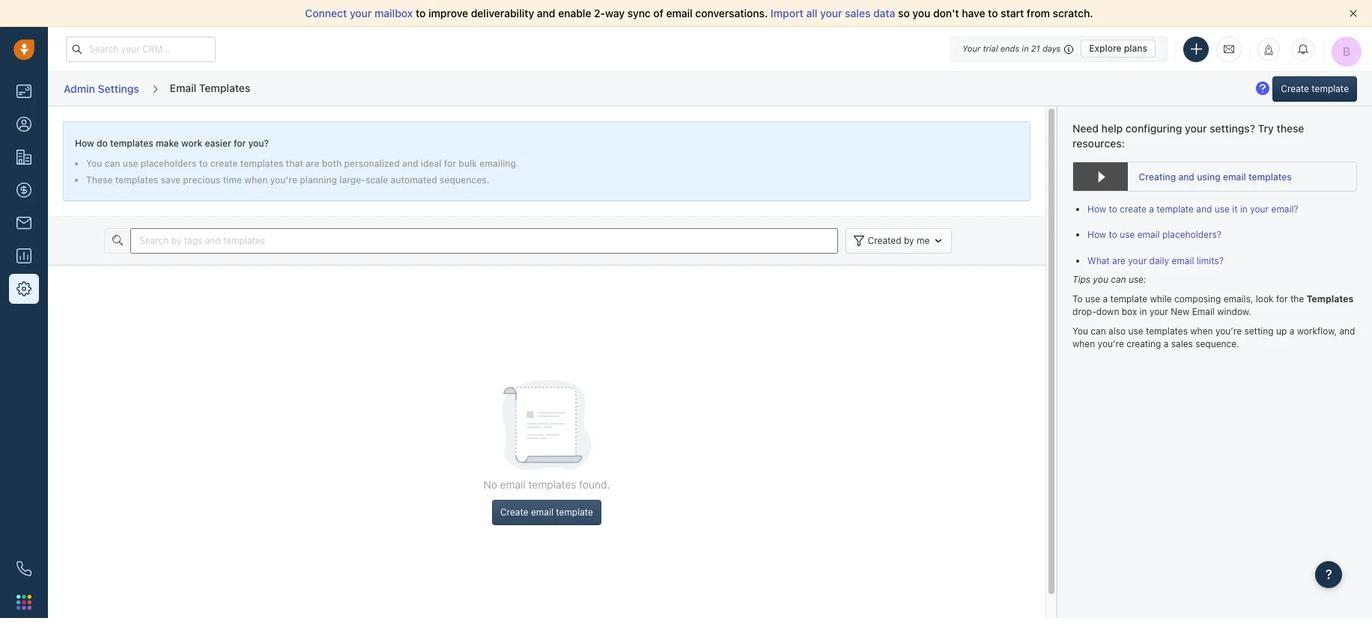 Task type: locate. For each thing, give the bounding box(es) containing it.
0 horizontal spatial create
[[210, 158, 238, 169]]

0 horizontal spatial create
[[501, 507, 529, 518]]

you're down 'also'
[[1098, 339, 1124, 350]]

use up creating
[[1129, 326, 1144, 337]]

0 horizontal spatial can
[[105, 158, 120, 169]]

emailing.
[[480, 158, 519, 169]]

create up time
[[210, 158, 238, 169]]

in inside to use a template while composing emails, look for the templates drop-down box in your new email window.
[[1140, 307, 1148, 318]]

0 horizontal spatial sales
[[845, 7, 871, 19]]

when
[[244, 175, 268, 186], [1191, 326, 1213, 337], [1073, 339, 1096, 350]]

template up 'box'
[[1111, 294, 1148, 305]]

emails,
[[1224, 294, 1254, 305]]

0 vertical spatial create
[[210, 158, 238, 169]]

email right daily
[[1172, 255, 1195, 267]]

0 horizontal spatial you
[[913, 7, 931, 19]]

1 horizontal spatial in
[[1140, 307, 1148, 318]]

1 vertical spatial how
[[1088, 204, 1107, 215]]

these
[[86, 175, 113, 186]]

are inside 'you can use placeholders to create templates that are both personalized and ideal for bulk emailing. these templates save precious time when you're planning large-scale automated sequences.'
[[306, 158, 320, 169]]

creating
[[1139, 171, 1176, 183]]

1 vertical spatial you're
[[1216, 326, 1242, 337]]

1 vertical spatial in
[[1241, 204, 1248, 215]]

templates
[[110, 138, 153, 149], [240, 158, 283, 169], [1249, 171, 1292, 183], [115, 175, 158, 186], [1146, 326, 1188, 337], [529, 479, 577, 491]]

1 horizontal spatial email
[[1193, 307, 1215, 318]]

template inside to use a template while composing emails, look for the templates drop-down box in your new email window.
[[1111, 294, 1148, 305]]

template down found. in the bottom left of the page
[[556, 507, 593, 518]]

0 vertical spatial how
[[75, 138, 94, 149]]

no
[[484, 479, 497, 491]]

when down drop- on the right of page
[[1073, 339, 1096, 350]]

sales inside you can also use templates when you're setting up a workflow, and when you're creating a sales sequence.
[[1172, 339, 1193, 350]]

0 vertical spatial can
[[105, 158, 120, 169]]

in right 'box'
[[1140, 307, 1148, 318]]

you right the tips
[[1093, 275, 1109, 286]]

create template button
[[1273, 76, 1358, 102]]

explore
[[1090, 43, 1122, 54]]

create inside create template button
[[1281, 83, 1310, 94]]

your up use:
[[1129, 255, 1147, 267]]

2 vertical spatial how
[[1088, 230, 1107, 241]]

are
[[306, 158, 320, 169], [1113, 255, 1126, 267]]

your inside need help configuring your settings? try these resources:
[[1185, 122, 1207, 135]]

1 horizontal spatial can
[[1091, 326, 1106, 337]]

automated
[[391, 175, 437, 186]]

can up 'these'
[[105, 158, 120, 169]]

in right it
[[1241, 204, 1248, 215]]

a up "how to use email placeholders?" link at top right
[[1150, 204, 1154, 215]]

0 horizontal spatial when
[[244, 175, 268, 186]]

you down drop- on the right of page
[[1073, 326, 1089, 337]]

0 vertical spatial you're
[[270, 175, 297, 186]]

sales left data
[[845, 7, 871, 19]]

are up planning
[[306, 158, 320, 169]]

need help configuring your settings? try these resources:
[[1073, 122, 1305, 150]]

deliverability
[[471, 7, 534, 19]]

email
[[666, 7, 693, 19], [1223, 171, 1247, 183], [1138, 230, 1160, 241], [1172, 255, 1195, 267], [500, 479, 526, 491], [531, 507, 554, 518]]

you inside you can also use templates when you're setting up a workflow, and when you're creating a sales sequence.
[[1073, 326, 1089, 337]]

1 horizontal spatial sales
[[1172, 339, 1193, 350]]

1 horizontal spatial templates
[[1307, 294, 1354, 305]]

0 vertical spatial you
[[913, 7, 931, 19]]

connect your mailbox link
[[305, 7, 416, 19]]

template right hotspot (open by clicking or pressing space/enter) alert dialog
[[1312, 83, 1349, 94]]

0 horizontal spatial you're
[[270, 175, 297, 186]]

1 horizontal spatial when
[[1073, 339, 1096, 350]]

how for how do templates make work easier for you?
[[75, 138, 94, 149]]

1 vertical spatial templates
[[1307, 294, 1354, 305]]

to up "how to use email placeholders?" link at top right
[[1109, 204, 1118, 215]]

email inside to use a template while composing emails, look for the templates drop-down box in your new email window.
[[1193, 307, 1215, 318]]

admin
[[64, 82, 95, 95]]

ends
[[1001, 43, 1020, 53]]

way
[[605, 7, 625, 19]]

0 horizontal spatial for
[[234, 138, 246, 149]]

your
[[963, 43, 981, 53]]

for left you?
[[234, 138, 246, 149]]

how for how to use email placeholders?
[[1088, 230, 1107, 241]]

by
[[904, 235, 915, 246]]

and up automated
[[402, 158, 418, 169]]

use right the to
[[1086, 294, 1101, 305]]

start
[[1001, 7, 1024, 19]]

scale
[[366, 175, 388, 186]]

0 vertical spatial for
[[234, 138, 246, 149]]

2 vertical spatial in
[[1140, 307, 1148, 318]]

sales
[[845, 7, 871, 19], [1172, 339, 1193, 350]]

2 vertical spatial for
[[1277, 294, 1288, 305]]

can for also
[[1091, 326, 1106, 337]]

1 vertical spatial you
[[1073, 326, 1089, 337]]

also
[[1109, 326, 1126, 337]]

can inside 'you can use placeholders to create templates that are both personalized and ideal for bulk emailing. these templates save precious time when you're planning large-scale automated sequences.'
[[105, 158, 120, 169]]

use left placeholders
[[123, 158, 138, 169]]

1 vertical spatial create
[[501, 507, 529, 518]]

1 horizontal spatial are
[[1113, 255, 1126, 267]]

2 horizontal spatial you're
[[1216, 326, 1242, 337]]

both
[[322, 158, 342, 169]]

1 vertical spatial for
[[444, 158, 456, 169]]

create up "how to use email placeholders?" link at top right
[[1120, 204, 1147, 215]]

templates down the new
[[1146, 326, 1188, 337]]

can left use:
[[1111, 275, 1127, 286]]

email up what are your daily email limits?
[[1138, 230, 1160, 241]]

what's new image
[[1264, 45, 1274, 55]]

1 vertical spatial email
[[1193, 307, 1215, 318]]

create inside create email template button
[[501, 507, 529, 518]]

can
[[105, 158, 120, 169], [1111, 275, 1127, 286], [1091, 326, 1106, 337]]

0 vertical spatial templates
[[199, 82, 250, 94]]

you can use placeholders to create templates that are both personalized and ideal for bulk emailing. these templates save precious time when you're planning large-scale automated sequences.
[[86, 158, 519, 186]]

2 horizontal spatial in
[[1241, 204, 1248, 215]]

and left enable
[[537, 7, 556, 19]]

1 horizontal spatial you
[[1093, 275, 1109, 286]]

use up what are your daily email limits? link
[[1120, 230, 1135, 241]]

you inside 'you can use placeholders to create templates that are both personalized and ideal for bulk emailing. these templates save precious time when you're planning large-scale automated sequences.'
[[86, 158, 102, 169]]

and inside you can also use templates when you're setting up a workflow, and when you're creating a sales sequence.
[[1340, 326, 1356, 337]]

0 vertical spatial you
[[86, 158, 102, 169]]

a up down
[[1103, 294, 1108, 305]]

2 horizontal spatial can
[[1111, 275, 1127, 286]]

email right using
[[1223, 171, 1247, 183]]

can inside you can also use templates when you're setting up a workflow, and when you're creating a sales sequence.
[[1091, 326, 1106, 337]]

in left "21"
[[1022, 43, 1029, 53]]

your down the while
[[1150, 307, 1169, 318]]

1 horizontal spatial you
[[1073, 326, 1089, 337]]

create right hotspot (open by clicking or pressing space/enter) alert dialog
[[1281, 83, 1310, 94]]

create for create email template
[[501, 507, 529, 518]]

2 horizontal spatial for
[[1277, 294, 1288, 305]]

tips
[[1073, 275, 1091, 286]]

enable
[[558, 7, 592, 19]]

you're up sequence.
[[1216, 326, 1242, 337]]

plans
[[1124, 43, 1148, 54]]

use inside 'you can use placeholders to create templates that are both personalized and ideal for bulk emailing. these templates save precious time when you're planning large-scale automated sequences.'
[[123, 158, 138, 169]]

0 horizontal spatial are
[[306, 158, 320, 169]]

save
[[161, 175, 181, 186]]

can for use
[[105, 158, 120, 169]]

setting
[[1245, 326, 1274, 337]]

Search your CRM... text field
[[66, 36, 216, 62]]

21
[[1032, 43, 1040, 53]]

conversations.
[[696, 7, 768, 19]]

your trial ends in 21 days
[[963, 43, 1061, 53]]

1 horizontal spatial for
[[444, 158, 456, 169]]

0 horizontal spatial you
[[86, 158, 102, 169]]

1 vertical spatial sales
[[1172, 339, 1193, 350]]

and inside 'you can use placeholders to create templates that are both personalized and ideal for bulk emailing. these templates save precious time when you're planning large-scale automated sequences.'
[[402, 158, 418, 169]]

your left mailbox
[[350, 7, 372, 19]]

when up sequence.
[[1191, 326, 1213, 337]]

for left the
[[1277, 294, 1288, 305]]

you up 'these'
[[86, 158, 102, 169]]

0 vertical spatial create
[[1281, 83, 1310, 94]]

how to use email placeholders?
[[1088, 230, 1222, 241]]

creating and using email templates
[[1139, 171, 1292, 183]]

to up precious
[[199, 158, 208, 169]]

templates up email? in the top right of the page
[[1249, 171, 1292, 183]]

use inside to use a template while composing emails, look for the templates drop-down box in your new email window.
[[1086, 294, 1101, 305]]

0 vertical spatial email
[[170, 82, 196, 94]]

email down composing
[[1193, 307, 1215, 318]]

and right workflow,
[[1340, 326, 1356, 337]]

when right time
[[244, 175, 268, 186]]

work
[[181, 138, 203, 149]]

and up placeholders?
[[1197, 204, 1212, 215]]

use left it
[[1215, 204, 1230, 215]]

1 horizontal spatial create
[[1281, 83, 1310, 94]]

these
[[1277, 122, 1305, 135]]

what are your daily email limits? link
[[1088, 255, 1224, 267]]

for left bulk
[[444, 158, 456, 169]]

that
[[286, 158, 303, 169]]

create email template button
[[492, 500, 602, 526]]

you're down that
[[270, 175, 297, 186]]

how to use email placeholders? link
[[1088, 230, 1222, 241]]

for inside to use a template while composing emails, look for the templates drop-down box in your new email window.
[[1277, 294, 1288, 305]]

up
[[1277, 326, 1287, 337]]

data
[[874, 7, 896, 19]]

box
[[1122, 307, 1138, 318]]

sequence.
[[1196, 339, 1240, 350]]

for
[[234, 138, 246, 149], [444, 158, 456, 169], [1277, 294, 1288, 305]]

email down no email templates found.
[[531, 507, 554, 518]]

email up work
[[170, 82, 196, 94]]

composing
[[1175, 294, 1221, 305]]

and
[[537, 7, 556, 19], [402, 158, 418, 169], [1179, 171, 1195, 183], [1197, 204, 1212, 215], [1340, 326, 1356, 337]]

email
[[170, 82, 196, 94], [1193, 307, 1215, 318]]

to up 'what'
[[1109, 230, 1118, 241]]

you
[[86, 158, 102, 169], [1073, 326, 1089, 337]]

sync
[[628, 7, 651, 19]]

using
[[1197, 171, 1221, 183]]

what are your daily email limits?
[[1088, 255, 1224, 267]]

use inside you can also use templates when you're setting up a workflow, and when you're creating a sales sequence.
[[1129, 326, 1144, 337]]

in
[[1022, 43, 1029, 53], [1241, 204, 1248, 215], [1140, 307, 1148, 318]]

you're
[[270, 175, 297, 186], [1216, 326, 1242, 337], [1098, 339, 1124, 350]]

settings?
[[1210, 122, 1256, 135]]

are right 'what'
[[1113, 255, 1126, 267]]

a
[[1150, 204, 1154, 215], [1103, 294, 1108, 305], [1290, 326, 1295, 337], [1164, 339, 1169, 350]]

your
[[350, 7, 372, 19], [820, 7, 843, 19], [1185, 122, 1207, 135], [1251, 204, 1269, 215], [1129, 255, 1147, 267], [1150, 307, 1169, 318]]

0 horizontal spatial in
[[1022, 43, 1029, 53]]

you right so
[[913, 7, 931, 19]]

to right mailbox
[[416, 7, 426, 19]]

sales down the new
[[1172, 339, 1193, 350]]

personalized
[[344, 158, 400, 169]]

create down no email templates found.
[[501, 507, 529, 518]]

your right all
[[820, 7, 843, 19]]

templates up easier
[[199, 82, 250, 94]]

templates right the
[[1307, 294, 1354, 305]]

of
[[654, 7, 664, 19]]

phone element
[[9, 554, 39, 584]]

1 horizontal spatial create
[[1120, 204, 1147, 215]]

configuring
[[1126, 122, 1183, 135]]

me
[[917, 235, 930, 246]]

you
[[913, 7, 931, 19], [1093, 275, 1109, 286]]

admin settings link
[[63, 77, 140, 101]]

0 vertical spatial when
[[244, 175, 268, 186]]

scratch.
[[1053, 7, 1094, 19]]

0 vertical spatial are
[[306, 158, 320, 169]]

1 vertical spatial create
[[1120, 204, 1147, 215]]

2 vertical spatial you're
[[1098, 339, 1124, 350]]

can left 'also'
[[1091, 326, 1106, 337]]

2 horizontal spatial when
[[1191, 326, 1213, 337]]

your left settings?
[[1185, 122, 1207, 135]]

2 vertical spatial can
[[1091, 326, 1106, 337]]



Task type: vqa. For each thing, say whether or not it's contained in the screenshot.
resources:
yes



Task type: describe. For each thing, give the bounding box(es) containing it.
large-
[[340, 175, 366, 186]]

templates left save
[[115, 175, 158, 186]]

how to create a template and use it in your email? link
[[1088, 204, 1299, 215]]

easier
[[205, 138, 231, 149]]

improve
[[429, 7, 468, 19]]

window.
[[1218, 307, 1252, 318]]

you for you can also use templates when you're setting up a workflow, and when you're creating a sales sequence.
[[1073, 326, 1089, 337]]

0 vertical spatial in
[[1022, 43, 1029, 53]]

created
[[868, 235, 902, 246]]

what
[[1088, 255, 1110, 267]]

2-
[[594, 7, 605, 19]]

0 horizontal spatial email
[[170, 82, 196, 94]]

when inside 'you can use placeholders to create templates that are both personalized and ideal for bulk emailing. these templates save precious time when you're planning large-scale automated sequences.'
[[244, 175, 268, 186]]

creating
[[1127, 339, 1162, 350]]

hotspot (open by clicking or pressing space/enter) alert dialog
[[1254, 79, 1272, 99]]

help
[[1102, 122, 1123, 135]]

you can also use templates when you're setting up a workflow, and when you're creating a sales sequence.
[[1073, 326, 1356, 350]]

planning
[[300, 175, 337, 186]]

0 horizontal spatial templates
[[199, 82, 250, 94]]

to use a template while composing emails, look for the templates drop-down box in your new email window.
[[1073, 294, 1354, 318]]

templates up create email template
[[529, 479, 577, 491]]

creating and using email templates link
[[1073, 162, 1358, 192]]

how do templates make work easier for you?
[[75, 138, 269, 149]]

down
[[1097, 307, 1120, 318]]

limits?
[[1197, 255, 1224, 267]]

0 vertical spatial sales
[[845, 7, 871, 19]]

2 vertical spatial when
[[1073, 339, 1096, 350]]

to left start
[[988, 7, 998, 19]]

to inside 'you can use placeholders to create templates that are both personalized and ideal for bulk emailing. these templates save precious time when you're planning large-scale automated sequences.'
[[199, 158, 208, 169]]

1 vertical spatial are
[[1113, 255, 1126, 267]]

placeholders
[[141, 158, 197, 169]]

close image
[[1350, 10, 1358, 17]]

new
[[1171, 307, 1190, 318]]

freshworks switcher image
[[16, 595, 31, 610]]

placeholders?
[[1163, 230, 1222, 241]]

do
[[97, 138, 108, 149]]

bulk
[[459, 158, 477, 169]]

1 vertical spatial you
[[1093, 275, 1109, 286]]

try
[[1258, 122, 1274, 135]]

templates inside to use a template while composing emails, look for the templates drop-down box in your new email window.
[[1307, 294, 1354, 305]]

templates inside you can also use templates when you're setting up a workflow, and when you're creating a sales sequence.
[[1146, 326, 1188, 337]]

a right up at bottom
[[1290, 326, 1295, 337]]

create inside 'you can use placeholders to create templates that are both personalized and ideal for bulk emailing. these templates save precious time when you're planning large-scale automated sequences.'
[[210, 158, 238, 169]]

explore plans link
[[1081, 40, 1156, 58]]

create email template
[[501, 507, 593, 518]]

use:
[[1129, 275, 1147, 286]]

sequences.
[[440, 175, 490, 186]]

explore plans
[[1090, 43, 1148, 54]]

templates right the do
[[110, 138, 153, 149]]

create template
[[1281, 83, 1349, 94]]

email right 'of'
[[666, 7, 693, 19]]

it
[[1233, 204, 1238, 215]]

workflow,
[[1297, 326, 1337, 337]]

1 vertical spatial can
[[1111, 275, 1127, 286]]

1 vertical spatial when
[[1191, 326, 1213, 337]]

time
[[223, 175, 242, 186]]

daily
[[1150, 255, 1170, 267]]

ideal
[[421, 158, 442, 169]]

resources:
[[1073, 137, 1125, 150]]

have
[[962, 7, 986, 19]]

precious
[[183, 175, 221, 186]]

phone image
[[16, 562, 31, 577]]

mailbox
[[375, 7, 413, 19]]

make
[[156, 138, 179, 149]]

templates down you?
[[240, 158, 283, 169]]

email inside button
[[531, 507, 554, 518]]

from
[[1027, 7, 1050, 19]]

no email templates found.
[[484, 479, 610, 491]]

days
[[1043, 43, 1061, 53]]

you for you can use placeholders to create templates that are both personalized and ideal for bulk emailing. these templates save precious time when you're planning large-scale automated sequences.
[[86, 158, 102, 169]]

settings
[[98, 82, 139, 95]]

how to create a template and use it in your email?
[[1088, 204, 1299, 215]]

template up placeholders?
[[1157, 204, 1194, 215]]

so
[[898, 7, 910, 19]]

create for create template
[[1281, 83, 1310, 94]]

trial
[[983, 43, 998, 53]]

created by me
[[868, 235, 930, 246]]

the
[[1291, 294, 1305, 305]]

drop-
[[1073, 307, 1097, 318]]

connect
[[305, 7, 347, 19]]

don't
[[934, 7, 960, 19]]

a inside to use a template while composing emails, look for the templates drop-down box in your new email window.
[[1103, 294, 1108, 305]]

import
[[771, 7, 804, 19]]

email right no
[[500, 479, 526, 491]]

send email image
[[1224, 43, 1235, 55]]

your right it
[[1251, 204, 1269, 215]]

while
[[1150, 294, 1172, 305]]

all
[[807, 7, 818, 19]]

connect your mailbox to improve deliverability and enable 2-way sync of email conversations. import all your sales data so you don't have to start from scratch.
[[305, 7, 1094, 19]]

Search by tags and templates text field
[[130, 228, 838, 254]]

for inside 'you can use placeholders to create templates that are both personalized and ideal for bulk emailing. these templates save precious time when you're planning large-scale automated sequences.'
[[444, 158, 456, 169]]

found.
[[579, 479, 610, 491]]

1 horizontal spatial you're
[[1098, 339, 1124, 350]]

how for how to create a template and use it in your email?
[[1088, 204, 1107, 215]]

and left using
[[1179, 171, 1195, 183]]

you?
[[248, 138, 269, 149]]

your inside to use a template while composing emails, look for the templates drop-down box in your new email window.
[[1150, 307, 1169, 318]]

import all your sales data link
[[771, 7, 898, 19]]

you're inside 'you can use placeholders to create templates that are both personalized and ideal for bulk emailing. these templates save precious time when you're planning large-scale automated sequences.'
[[270, 175, 297, 186]]

a right creating
[[1164, 339, 1169, 350]]



